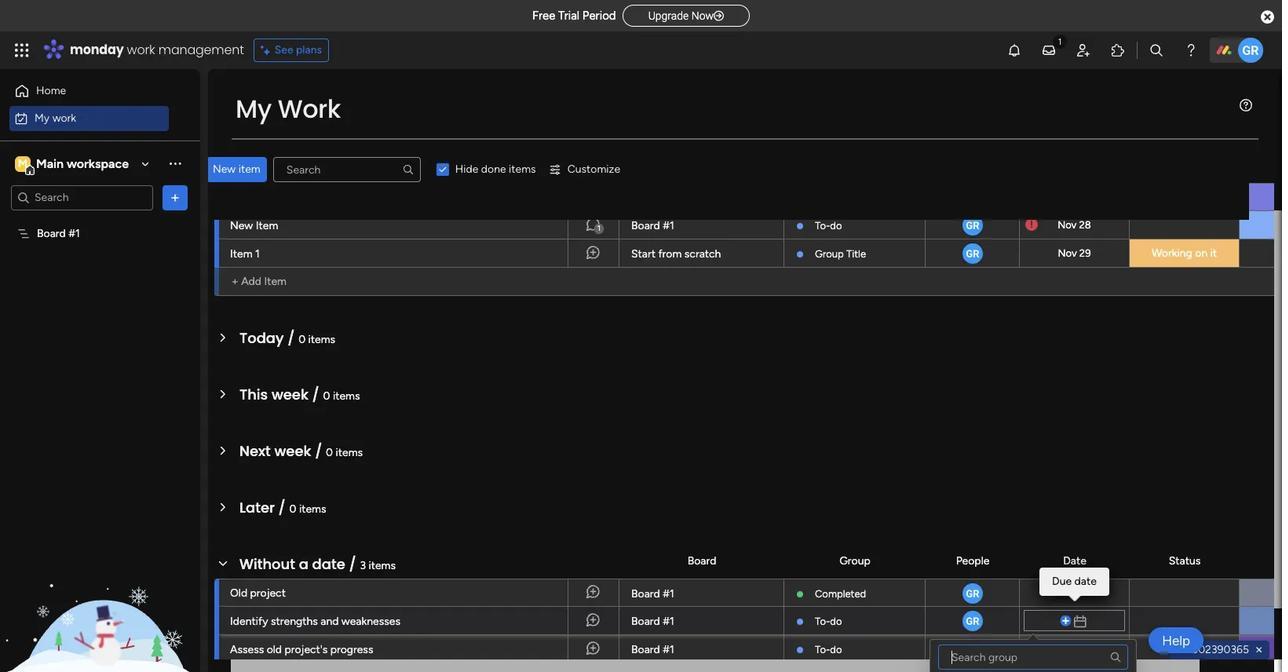 Task type: locate. For each thing, give the bounding box(es) containing it.
0 horizontal spatial 1
[[255, 247, 260, 261]]

title
[[847, 248, 866, 260]]

project
[[250, 587, 286, 600]]

items inside without a date / 3 items
[[369, 559, 396, 573]]

to-
[[815, 220, 831, 232], [815, 616, 831, 628], [815, 644, 831, 656]]

2 vertical spatial do
[[831, 644, 842, 656]]

items inside this week / 0 items
[[333, 390, 360, 403]]

0 horizontal spatial work
[[52, 111, 76, 125]]

2 horizontal spatial 3
[[360, 559, 366, 573]]

Search in workspace field
[[33, 189, 131, 207]]

work inside button
[[52, 111, 76, 125]]

nov left the 29 at the right of page
[[1058, 247, 1077, 259]]

item
[[239, 163, 261, 176]]

item
[[256, 219, 278, 233], [230, 247, 253, 261], [264, 275, 287, 288]]

1 up + add item at top
[[255, 247, 260, 261]]

progress
[[330, 643, 373, 657]]

0 vertical spatial new
[[213, 163, 236, 176]]

week right next
[[274, 441, 311, 461]]

work down home
[[52, 111, 76, 125]]

0 inside later / 0 items
[[289, 503, 297, 516]]

my left the work on the left
[[236, 91, 272, 126]]

1 vertical spatial 1
[[255, 247, 260, 261]]

0 inside today / 0 items
[[299, 333, 306, 346]]

1 nov from the top
[[1058, 219, 1077, 231]]

1 horizontal spatial 1
[[598, 224, 601, 233]]

week
[[272, 385, 309, 405], [274, 441, 311, 461]]

workspace options image
[[167, 156, 183, 171]]

1 horizontal spatial 3
[[315, 163, 321, 177]]

#1
[[663, 219, 675, 233], [68, 227, 80, 240], [663, 588, 675, 601], [663, 615, 675, 628], [663, 643, 675, 657]]

0 down this week / 0 items
[[326, 446, 333, 460]]

/ right later
[[279, 498, 286, 518]]

board #1 for third board #1 link from the bottom of the page
[[632, 588, 675, 601]]

board #1
[[632, 219, 675, 233], [37, 227, 80, 240], [632, 588, 675, 601], [632, 615, 675, 628], [632, 643, 675, 657]]

home button
[[9, 79, 169, 104]]

0 vertical spatial to-do
[[815, 220, 842, 232]]

date
[[312, 555, 345, 574], [1075, 575, 1097, 588]]

date right a
[[312, 555, 345, 574]]

1 vertical spatial to-
[[815, 616, 831, 628]]

3 board #1 link from the top
[[629, 607, 775, 635]]

1 button
[[568, 211, 619, 240]]

select product image
[[14, 42, 30, 58]]

/
[[304, 159, 311, 178], [288, 328, 295, 348], [312, 385, 320, 405], [315, 441, 322, 461], [279, 498, 286, 518], [349, 555, 356, 574]]

board inside list box
[[37, 227, 66, 240]]

dapulse rightstroke image
[[714, 10, 724, 22]]

due
[[1053, 575, 1072, 588]]

hide
[[455, 163, 479, 176]]

from
[[659, 247, 682, 261]]

item down the project 3
[[256, 219, 278, 233]]

1 horizontal spatial my
[[236, 91, 272, 126]]

notifications image
[[1007, 42, 1023, 58]]

home
[[36, 84, 66, 97]]

nov
[[1058, 219, 1077, 231], [1058, 247, 1077, 259]]

project
[[230, 191, 266, 204]]

1 do from the top
[[831, 220, 842, 232]]

inbox image
[[1042, 42, 1057, 58]]

items
[[509, 163, 536, 176], [324, 163, 351, 177], [308, 333, 336, 346], [333, 390, 360, 403], [336, 446, 363, 460], [299, 503, 326, 516], [369, 559, 396, 573]]

3 to-do from the top
[[815, 644, 842, 656]]

1 vertical spatial date
[[1075, 575, 1097, 588]]

nov 29
[[1058, 247, 1091, 259]]

0 vertical spatial 3
[[315, 163, 321, 177]]

items up without a date / 3 items
[[299, 503, 326, 516]]

upgrade now
[[649, 9, 714, 22]]

this
[[240, 385, 268, 405]]

3 up "weaknesses"
[[360, 559, 366, 573]]

/ right overdue
[[304, 159, 311, 178]]

2 vertical spatial 3
[[360, 559, 366, 573]]

board #1 for 2nd board #1 link from the bottom
[[632, 615, 675, 628]]

new inside button
[[213, 163, 236, 176]]

greg robinson image
[[1239, 38, 1264, 63]]

lottie animation element
[[0, 514, 200, 672]]

1 down customize
[[598, 224, 601, 233]]

1 to- from the top
[[815, 220, 831, 232]]

0 vertical spatial week
[[272, 385, 309, 405]]

old project
[[230, 587, 286, 600]]

due date
[[1053, 575, 1097, 588]]

v2 overdue deadline image
[[1026, 218, 1038, 233]]

group up completed
[[840, 554, 871, 568]]

3
[[315, 163, 321, 177], [268, 191, 274, 204], [360, 559, 366, 573]]

group for group
[[840, 554, 871, 568]]

completed
[[815, 588, 867, 600]]

0 vertical spatial work
[[127, 41, 155, 59]]

2 nov from the top
[[1058, 247, 1077, 259]]

later
[[240, 498, 275, 518]]

later / 0 items
[[240, 498, 326, 518]]

1 horizontal spatial work
[[127, 41, 155, 59]]

1 horizontal spatial date
[[1075, 575, 1097, 588]]

project's
[[285, 643, 328, 657]]

1 vertical spatial to-do
[[815, 616, 842, 628]]

option
[[0, 219, 200, 222]]

group
[[815, 248, 844, 260], [840, 554, 871, 568]]

0 up next week / 0 items at left bottom
[[323, 390, 330, 403]]

/ down this week / 0 items
[[315, 441, 322, 461]]

29
[[1080, 247, 1091, 259]]

a
[[299, 555, 309, 574]]

new item
[[213, 163, 261, 176]]

project 3
[[230, 191, 274, 204]]

work for monday
[[127, 41, 155, 59]]

work right the monday
[[127, 41, 155, 59]]

0 right today
[[299, 333, 306, 346]]

/ right a
[[349, 555, 356, 574]]

4 greg robinson image from the top
[[961, 610, 985, 633]]

date down date
[[1075, 575, 1097, 588]]

1 vertical spatial week
[[274, 441, 311, 461]]

+ add item
[[232, 275, 287, 288]]

my work
[[35, 111, 76, 125]]

2 to- from the top
[[815, 616, 831, 628]]

start from scratch link
[[629, 240, 775, 268]]

work
[[127, 41, 155, 59], [52, 111, 76, 125]]

None search field
[[273, 157, 421, 182], [939, 645, 1129, 670], [273, 157, 421, 182], [939, 645, 1129, 670]]

next week / 0 items
[[240, 441, 363, 461]]

old
[[230, 587, 248, 600]]

items down this week / 0 items
[[336, 446, 363, 460]]

see
[[275, 43, 293, 57]]

done
[[481, 163, 506, 176]]

0 vertical spatial item
[[256, 219, 278, 233]]

item up +
[[230, 247, 253, 261]]

group left "title"
[[815, 248, 844, 260]]

1 vertical spatial work
[[52, 111, 76, 125]]

my work button
[[9, 106, 169, 131]]

nov left 28
[[1058, 219, 1077, 231]]

search image
[[1110, 651, 1123, 664]]

1 vertical spatial do
[[831, 616, 842, 628]]

next
[[240, 441, 271, 461]]

0 horizontal spatial my
[[35, 111, 50, 125]]

without
[[240, 555, 295, 574]]

start
[[632, 247, 656, 261]]

week right this
[[272, 385, 309, 405]]

1 to-do from the top
[[815, 220, 842, 232]]

#1 for 4th board #1 link from the top of the page
[[663, 643, 675, 657]]

old
[[267, 643, 282, 657]]

0 right later
[[289, 503, 297, 516]]

new
[[213, 163, 236, 176], [230, 219, 253, 233]]

working
[[1152, 247, 1193, 260]]

workspace selection element
[[15, 154, 131, 175]]

0 inside this week / 0 items
[[323, 390, 330, 403]]

board #1 link
[[629, 211, 775, 240], [629, 580, 775, 608], [629, 607, 775, 635], [629, 635, 775, 664]]

1 vertical spatial new
[[230, 219, 253, 233]]

to-do
[[815, 220, 842, 232], [815, 616, 842, 628], [815, 644, 842, 656]]

0 vertical spatial 1
[[598, 224, 601, 233]]

1 vertical spatial nov
[[1058, 247, 1077, 259]]

my down home
[[35, 111, 50, 125]]

0 vertical spatial to-
[[815, 220, 831, 232]]

302390365
[[1193, 643, 1250, 657]]

0 inside next week / 0 items
[[326, 446, 333, 460]]

2 vertical spatial to-do
[[815, 644, 842, 656]]

3 inside overdue / 3 items
[[315, 163, 321, 177]]

hide done items
[[455, 163, 536, 176]]

0 vertical spatial date
[[312, 555, 345, 574]]

on
[[1196, 247, 1208, 260]]

workspace
[[67, 156, 129, 171]]

items down the work on the left
[[324, 163, 351, 177]]

new up item 1
[[230, 219, 253, 233]]

scratch
[[685, 247, 721, 261]]

people
[[956, 554, 990, 568]]

28
[[1080, 219, 1092, 231]]

main workspace
[[36, 156, 129, 171]]

2 vertical spatial to-
[[815, 644, 831, 656]]

items up this week / 0 items
[[308, 333, 336, 346]]

+
[[232, 275, 239, 288]]

2 to-do from the top
[[815, 616, 842, 628]]

greg robinson image
[[961, 214, 985, 237], [961, 242, 985, 266], [961, 582, 985, 606], [961, 610, 985, 633]]

1 inside button
[[598, 224, 601, 233]]

3 right project
[[268, 191, 274, 204]]

0 vertical spatial do
[[831, 220, 842, 232]]

options image
[[167, 190, 183, 205]]

2 vertical spatial item
[[264, 275, 287, 288]]

1 vertical spatial 3
[[268, 191, 274, 204]]

items up next week / 0 items at left bottom
[[333, 390, 360, 403]]

item right add
[[264, 275, 287, 288]]

0 vertical spatial nov
[[1058, 219, 1077, 231]]

items inside next week / 0 items
[[336, 446, 363, 460]]

items inside overdue / 3 items
[[324, 163, 351, 177]]

see plans
[[275, 43, 322, 57]]

new left "item"
[[213, 163, 236, 176]]

new item
[[230, 219, 278, 233]]

items up "weaknesses"
[[369, 559, 396, 573]]

remove image
[[1254, 644, 1266, 657]]

menu image
[[1240, 99, 1253, 112]]

add
[[241, 275, 262, 288]]

3 right overdue
[[315, 163, 321, 177]]

my inside button
[[35, 111, 50, 125]]

overdue / 3 items
[[240, 159, 351, 178]]

nov 28
[[1058, 219, 1092, 231]]

1 vertical spatial group
[[840, 554, 871, 568]]

0 vertical spatial group
[[815, 248, 844, 260]]

0
[[299, 333, 306, 346], [323, 390, 330, 403], [326, 446, 333, 460], [289, 503, 297, 516]]

board
[[632, 219, 660, 233], [37, 227, 66, 240], [688, 554, 717, 568], [632, 588, 660, 601], [632, 615, 660, 628], [632, 643, 660, 657]]



Task type: describe. For each thing, give the bounding box(es) containing it.
upgrade now link
[[623, 5, 750, 27]]

start from scratch
[[632, 247, 721, 261]]

1 board #1 link from the top
[[629, 211, 775, 240]]

2 greg robinson image from the top
[[961, 242, 985, 266]]

1 image
[[1053, 32, 1068, 50]]

my work
[[236, 91, 341, 126]]

4 board #1 link from the top
[[629, 635, 775, 664]]

and
[[321, 615, 339, 628]]

Search for content search field
[[939, 645, 1129, 670]]

apps image
[[1111, 42, 1126, 58]]

m
[[18, 157, 27, 170]]

workspace image
[[15, 155, 31, 172]]

#1 for third board #1 link from the bottom of the page
[[663, 588, 675, 601]]

today / 0 items
[[240, 328, 336, 348]]

this week / 0 items
[[240, 385, 360, 405]]

board #1 for 1st board #1 link from the top of the page
[[632, 219, 675, 233]]

status
[[1169, 554, 1201, 568]]

work for my
[[52, 111, 76, 125]]

main
[[36, 156, 64, 171]]

#1 inside list box
[[68, 227, 80, 240]]

1 vertical spatial item
[[230, 247, 253, 261]]

assess
[[230, 643, 264, 657]]

new item button
[[207, 157, 267, 182]]

help button
[[1149, 628, 1204, 654]]

now
[[692, 9, 714, 22]]

id: 302390365 element
[[1171, 641, 1270, 660]]

board #1 for 4th board #1 link from the top of the page
[[632, 643, 675, 657]]

1 greg robinson image from the top
[[961, 214, 985, 237]]

nov for nov 29
[[1058, 247, 1077, 259]]

items inside later / 0 items
[[299, 503, 326, 516]]

customize button
[[543, 157, 627, 182]]

search image
[[402, 163, 415, 176]]

board #1 list box
[[0, 217, 200, 459]]

nov for nov 28
[[1058, 219, 1077, 231]]

identify
[[230, 615, 268, 628]]

free
[[533, 9, 556, 23]]

3 inside without a date / 3 items
[[360, 559, 366, 573]]

my for my work
[[236, 91, 272, 126]]

trial
[[559, 9, 580, 23]]

identify strengths and weaknesses
[[230, 615, 401, 628]]

my for my work
[[35, 111, 50, 125]]

new for new item
[[230, 219, 253, 233]]

invite members image
[[1076, 42, 1092, 58]]

week for this
[[272, 385, 309, 405]]

3 greg robinson image from the top
[[961, 582, 985, 606]]

items inside today / 0 items
[[308, 333, 336, 346]]

see plans button
[[253, 38, 329, 62]]

assess old project's progress
[[230, 643, 373, 657]]

0 horizontal spatial 3
[[268, 191, 274, 204]]

plans
[[296, 43, 322, 57]]

id:
[[1177, 643, 1190, 657]]

dapulse close image
[[1262, 9, 1275, 25]]

working on it
[[1152, 247, 1218, 260]]

monday
[[70, 41, 124, 59]]

board #1 inside list box
[[37, 227, 80, 240]]

without a date / 3 items
[[240, 555, 396, 574]]

items right done
[[509, 163, 536, 176]]

0 horizontal spatial date
[[312, 555, 345, 574]]

id: 302390365
[[1177, 643, 1250, 657]]

3 to- from the top
[[815, 644, 831, 656]]

help image
[[1184, 42, 1200, 58]]

help
[[1163, 633, 1191, 648]]

2 board #1 link from the top
[[629, 580, 775, 608]]

period
[[583, 9, 616, 23]]

weaknesses
[[342, 615, 401, 628]]

work
[[278, 91, 341, 126]]

date
[[1064, 554, 1087, 568]]

2 do from the top
[[831, 616, 842, 628]]

#1 for 2nd board #1 link from the bottom
[[663, 615, 675, 628]]

today
[[240, 328, 284, 348]]

monday work management
[[70, 41, 244, 59]]

search everything image
[[1149, 42, 1165, 58]]

3 do from the top
[[831, 644, 842, 656]]

new for new item
[[213, 163, 236, 176]]

/ up next week / 0 items at left bottom
[[312, 385, 320, 405]]

week for next
[[274, 441, 311, 461]]

Filter dashboard by text search field
[[273, 157, 421, 182]]

strengths
[[271, 615, 318, 628]]

customize
[[568, 163, 621, 176]]

group title
[[815, 248, 866, 260]]

upgrade
[[649, 9, 689, 22]]

group for group title
[[815, 248, 844, 260]]

item 1
[[230, 247, 260, 261]]

free trial period
[[533, 9, 616, 23]]

overdue
[[240, 159, 300, 178]]

it
[[1211, 247, 1218, 260]]

#1 for 1st board #1 link from the top of the page
[[663, 219, 675, 233]]

/ right today
[[288, 328, 295, 348]]

management
[[158, 41, 244, 59]]

lottie animation image
[[0, 514, 200, 672]]



Task type: vqa. For each thing, say whether or not it's contained in the screenshot.
#1 in the "LIST BOX"
yes



